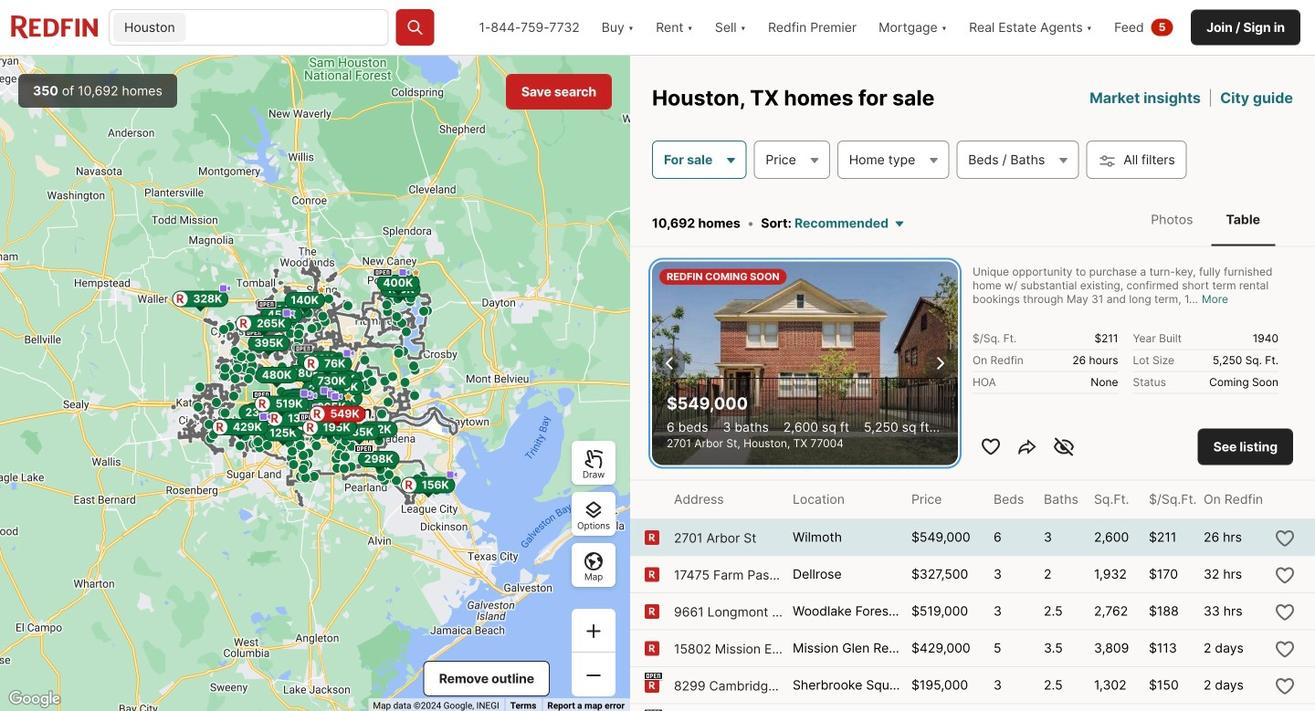 Task type: vqa. For each thing, say whether or not it's contained in the screenshot.
SEARCH BOX at top left
yes



Task type: describe. For each thing, give the bounding box(es) containing it.
toggle search results photos view tab
[[1136, 197, 1208, 242]]

next image
[[929, 352, 951, 374]]

map region
[[0, 56, 630, 711]]



Task type: locate. For each thing, give the bounding box(es) containing it.
submit search image
[[406, 18, 424, 37]]

google image
[[5, 688, 65, 711]]

tab list
[[1118, 193, 1293, 246]]

None search field
[[190, 10, 388, 47]]

toggle search results table view tab
[[1211, 197, 1275, 242]]

previous image
[[659, 352, 681, 374]]



